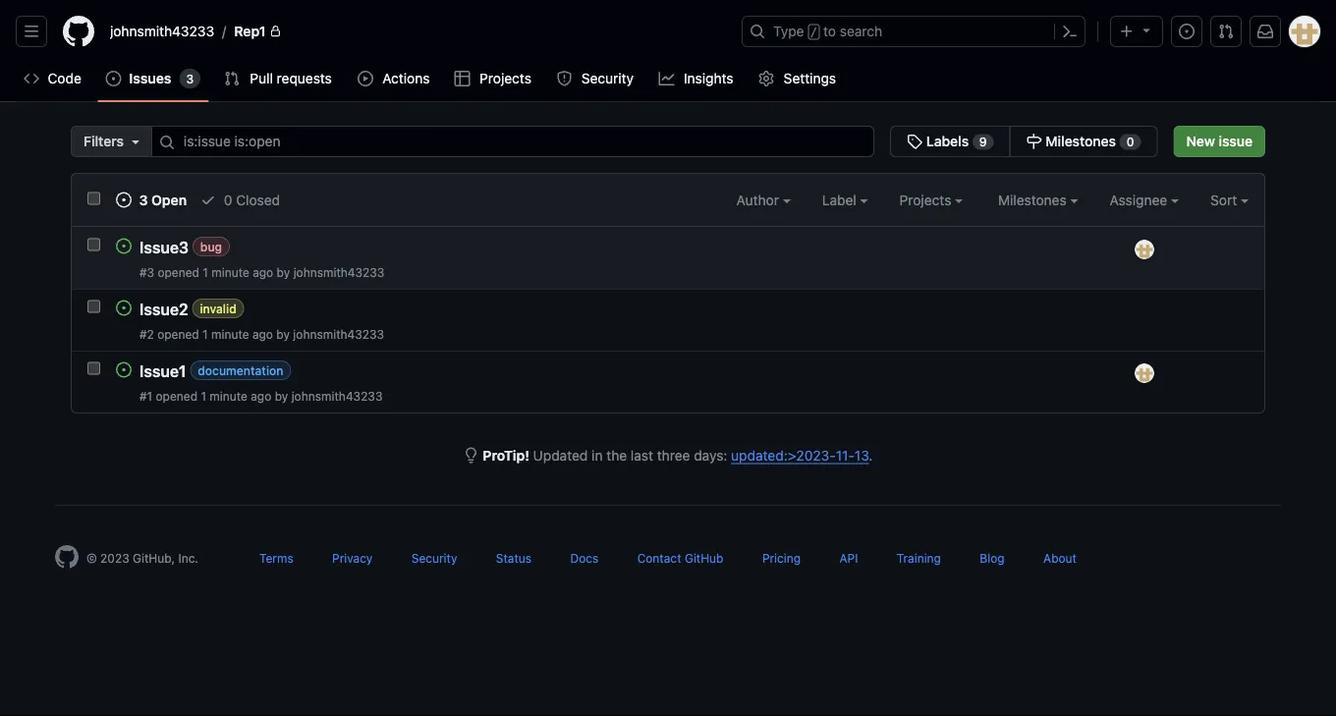 Task type: vqa. For each thing, say whether or not it's contained in the screenshot.
how in the to learn how to open a good pull request.
no



Task type: describe. For each thing, give the bounding box(es) containing it.
milestones 0
[[1042, 133, 1135, 149]]

git pull request image
[[224, 71, 240, 86]]

0 vertical spatial homepage image
[[63, 16, 94, 47]]

@johnsmith43233 image
[[1135, 364, 1155, 383]]

training link
[[897, 551, 941, 565]]

johnsmith43233 link for issue1
[[292, 389, 383, 403]]

@johnsmith43233 image
[[1135, 240, 1155, 259]]

command palette image
[[1062, 24, 1078, 39]]

Select all issues checkbox
[[87, 192, 100, 205]]

issue1
[[140, 362, 186, 381]]

type / to search
[[773, 23, 883, 39]]

inc.
[[178, 551, 198, 565]]

minute for issue3
[[212, 265, 249, 279]]

updated:>2023-
[[731, 447, 836, 463]]

0 inside the milestones 0
[[1127, 135, 1135, 149]]

blog
[[980, 551, 1005, 565]]

13
[[855, 447, 869, 463]]

api link
[[840, 551, 858, 565]]

updated
[[533, 447, 588, 463]]

code link
[[16, 64, 90, 93]]

projects button
[[900, 190, 963, 210]]

opened for issue2
[[157, 327, 199, 341]]

gear image
[[759, 71, 775, 86]]

contact github link
[[637, 551, 724, 565]]

pull requests
[[250, 70, 332, 86]]

terms link
[[259, 551, 294, 565]]

docs
[[570, 551, 599, 565]]

shield image
[[557, 71, 572, 86]]

status
[[496, 551, 532, 565]]

documentation link
[[190, 361, 291, 381]]

github
[[685, 551, 724, 565]]

github,
[[133, 551, 175, 565]]

notifications image
[[1258, 24, 1274, 39]]

code image
[[24, 71, 39, 86]]

search image
[[159, 135, 175, 150]]

bug
[[200, 240, 222, 254]]

api
[[840, 551, 858, 565]]

open issue element for issue1
[[116, 362, 132, 378]]

.
[[869, 447, 873, 463]]

footer containing © 2023 github, inc.
[[39, 505, 1297, 618]]

label
[[822, 192, 860, 208]]

opened for issue1
[[156, 389, 198, 403]]

open issue image for issue1
[[116, 362, 132, 378]]

lock image
[[270, 26, 282, 37]]

open issue element for issue2
[[116, 300, 132, 316]]

new issue
[[1187, 133, 1253, 149]]

settings
[[784, 70, 836, 86]]

/ for johnsmith43233
[[222, 23, 226, 39]]

bug link
[[192, 237, 230, 257]]

invalid
[[200, 302, 237, 316]]

3 for 3 open
[[139, 192, 148, 208]]

about link
[[1044, 551, 1077, 565]]

Search all issues text field
[[151, 126, 875, 157]]

0 closed link
[[200, 190, 280, 210]]

blog link
[[980, 551, 1005, 565]]

labels 9
[[923, 133, 987, 149]]

to
[[824, 23, 836, 39]]

days:
[[694, 447, 728, 463]]

assigned to johnsmith43233 element
[[1134, 240, 1155, 259]]

rep1
[[234, 23, 266, 39]]

three
[[657, 447, 690, 463]]

the
[[607, 447, 627, 463]]

about
[[1044, 551, 1077, 565]]

filters button
[[71, 126, 152, 157]]

actions
[[382, 70, 430, 86]]

privacy
[[332, 551, 373, 565]]

table image
[[455, 71, 470, 86]]

issue3 link
[[140, 238, 189, 257]]

opened for issue3
[[158, 265, 199, 279]]

ago for issue1
[[251, 389, 271, 403]]

johnsmith43233 /
[[110, 23, 226, 39]]

issue
[[1219, 133, 1253, 149]]

issue opened image for git pull request image at the right of the page
[[1179, 24, 1195, 39]]

1 for issue2
[[202, 327, 208, 341]]

sort button
[[1211, 190, 1249, 210]]

open issue image for issue2
[[116, 300, 132, 316]]

1 vertical spatial security link
[[412, 551, 457, 565]]

list containing johnsmith43233 /
[[102, 16, 730, 47]]

ago for issue3
[[253, 265, 273, 279]]

milestones for milestones 0
[[1046, 133, 1116, 149]]

updated:>2023-11-13 link
[[731, 447, 869, 463]]

#3             opened 1 minute ago by johnsmith43233
[[140, 265, 385, 279]]

play image
[[358, 71, 373, 86]]

johnsmith43233 link for issue2
[[293, 327, 384, 341]]

sort
[[1211, 192, 1237, 208]]

docs link
[[570, 551, 599, 565]]

#1
[[140, 389, 152, 403]]

homepage image inside footer
[[55, 545, 79, 569]]

1 horizontal spatial security link
[[549, 64, 643, 93]]

0 vertical spatial security
[[582, 70, 634, 86]]

settings link
[[751, 64, 846, 93]]

closed
[[236, 192, 280, 208]]

light bulb image
[[463, 448, 479, 463]]

9
[[980, 135, 987, 149]]

minute for issue2
[[211, 327, 249, 341]]



Task type: locate. For each thing, give the bounding box(es) containing it.
1 vertical spatial open issue element
[[116, 300, 132, 316]]

0 vertical spatial security link
[[549, 64, 643, 93]]

opened
[[158, 265, 199, 279], [157, 327, 199, 341], [156, 389, 198, 403]]

0 vertical spatial ago
[[253, 265, 273, 279]]

open issue element for issue3
[[116, 238, 132, 254]]

johnsmith43233 for issue3
[[293, 265, 385, 279]]

opened down issue1
[[156, 389, 198, 403]]

milestones down "milestone" icon
[[998, 192, 1071, 208]]

search
[[840, 23, 883, 39]]

0 vertical spatial open issue element
[[116, 238, 132, 254]]

security
[[582, 70, 634, 86], [412, 551, 457, 565]]

1 vertical spatial 3
[[139, 192, 148, 208]]

filters
[[84, 133, 124, 149]]

1 horizontal spatial /
[[810, 26, 818, 39]]

johnsmith43233 for issue1
[[292, 389, 383, 403]]

minute down bug
[[212, 265, 249, 279]]

open issue image
[[116, 300, 132, 316], [116, 362, 132, 378]]

homepage image left the ©
[[55, 545, 79, 569]]

open issue element right the issue2 checkbox
[[116, 300, 132, 316]]

/ left to on the right top of the page
[[810, 26, 818, 39]]

pull
[[250, 70, 273, 86]]

issue2
[[140, 300, 188, 319]]

milestones for milestones
[[998, 192, 1071, 208]]

© 2023 github, inc.
[[86, 551, 198, 565]]

rep1 link
[[226, 16, 290, 47]]

issue opened image
[[116, 192, 132, 208]]

pull requests link
[[216, 64, 342, 93]]

2023
[[100, 551, 129, 565]]

insights link
[[651, 64, 743, 93]]

issue element
[[890, 126, 1158, 157]]

©
[[86, 551, 97, 565]]

privacy link
[[332, 551, 373, 565]]

#1             opened 1 minute ago by johnsmith43233
[[140, 389, 383, 403]]

issue2 link
[[140, 300, 188, 319]]

homepage image up code
[[63, 16, 94, 47]]

milestones inside popup button
[[998, 192, 1071, 208]]

documentation
[[198, 364, 284, 378]]

0
[[1127, 135, 1135, 149], [224, 192, 232, 208]]

johnsmith43233 link
[[102, 16, 222, 47], [293, 265, 385, 279], [293, 327, 384, 341], [292, 389, 383, 403]]

3
[[186, 72, 194, 85], [139, 192, 148, 208]]

0 horizontal spatial 0
[[224, 192, 232, 208]]

pricing
[[762, 551, 801, 565]]

1 vertical spatial minute
[[211, 327, 249, 341]]

2 vertical spatial minute
[[210, 389, 248, 403]]

open issue element right issue1 checkbox
[[116, 362, 132, 378]]

tag image
[[907, 134, 923, 149]]

open issue element
[[116, 238, 132, 254], [116, 300, 132, 316], [116, 362, 132, 378]]

terms
[[259, 551, 294, 565]]

issue opened image left issues
[[106, 71, 121, 86]]

training
[[897, 551, 941, 565]]

minute down documentation
[[210, 389, 248, 403]]

triangle down image
[[128, 134, 143, 149]]

by for issue2
[[276, 327, 290, 341]]

3 right issue opened icon
[[139, 192, 148, 208]]

security link left status "link"
[[412, 551, 457, 565]]

open issue image right issue1 checkbox
[[116, 362, 132, 378]]

1 vertical spatial issue opened image
[[106, 71, 121, 86]]

2 vertical spatial by
[[275, 389, 288, 403]]

1 vertical spatial milestones
[[998, 192, 1071, 208]]

type
[[773, 23, 804, 39]]

1 vertical spatial projects
[[900, 192, 955, 208]]

ago
[[253, 265, 273, 279], [252, 327, 273, 341], [251, 389, 271, 403]]

contact github
[[637, 551, 724, 565]]

0 vertical spatial projects
[[480, 70, 532, 86]]

johnsmith43233 link for issue3
[[293, 265, 385, 279]]

protip!
[[483, 447, 530, 463]]

/ inside type / to search
[[810, 26, 818, 39]]

0 vertical spatial minute
[[212, 265, 249, 279]]

#2             opened 1 minute ago by johnsmith43233
[[140, 327, 384, 341]]

pricing link
[[762, 551, 801, 565]]

0 horizontal spatial 3
[[139, 192, 148, 208]]

0 vertical spatial 3
[[186, 72, 194, 85]]

actions link
[[350, 64, 439, 93]]

milestones button
[[998, 190, 1079, 210]]

0 vertical spatial 1
[[203, 265, 208, 279]]

1 down the bug link
[[203, 265, 208, 279]]

1 vertical spatial opened
[[157, 327, 199, 341]]

1 vertical spatial 1
[[202, 327, 208, 341]]

2 vertical spatial opened
[[156, 389, 198, 403]]

1 open issue element from the top
[[116, 238, 132, 254]]

by for issue3
[[277, 265, 290, 279]]

triangle down image
[[1139, 22, 1155, 38]]

projects link
[[447, 64, 541, 93]]

johnsmith43233
[[110, 23, 214, 39], [293, 265, 385, 279], [293, 327, 384, 341], [292, 389, 383, 403]]

2 open issue image from the top
[[116, 362, 132, 378]]

issue opened image
[[1179, 24, 1195, 39], [106, 71, 121, 86]]

open issue image
[[116, 238, 132, 254]]

0 horizontal spatial security
[[412, 551, 457, 565]]

security link left 'graph' image at the top
[[549, 64, 643, 93]]

3 right issues
[[186, 72, 194, 85]]

milestones
[[1046, 133, 1116, 149], [998, 192, 1071, 208]]

1 vertical spatial ago
[[252, 327, 273, 341]]

homepage image
[[63, 16, 94, 47], [55, 545, 79, 569]]

opened down issue3 link
[[158, 265, 199, 279]]

/ inside 'johnsmith43233 /'
[[222, 23, 226, 39]]

issue opened image left git pull request image at the right of the page
[[1179, 24, 1195, 39]]

Issue3 checkbox
[[87, 238, 100, 251]]

footer
[[39, 505, 1297, 618]]

Issues search field
[[151, 126, 875, 157]]

1 horizontal spatial 0
[[1127, 135, 1135, 149]]

2 vertical spatial 1
[[201, 389, 206, 403]]

0 vertical spatial opened
[[158, 265, 199, 279]]

projects inside projects link
[[480, 70, 532, 86]]

ago for issue2
[[252, 327, 273, 341]]

status link
[[496, 551, 532, 565]]

last
[[631, 447, 653, 463]]

1 horizontal spatial 3
[[186, 72, 194, 85]]

projects
[[480, 70, 532, 86], [900, 192, 955, 208]]

projects inside projects popup button
[[900, 192, 955, 208]]

label button
[[822, 190, 868, 210]]

by
[[277, 265, 290, 279], [276, 327, 290, 341], [275, 389, 288, 403]]

3 open issue element from the top
[[116, 362, 132, 378]]

0 vertical spatial open issue image
[[116, 300, 132, 316]]

labels
[[927, 133, 969, 149]]

milestones inside the issue element
[[1046, 133, 1116, 149]]

1 vertical spatial open issue image
[[116, 362, 132, 378]]

check image
[[200, 192, 216, 208]]

minute for issue1
[[210, 389, 248, 403]]

by up #2             opened 1 minute ago by johnsmith43233
[[277, 265, 290, 279]]

2 vertical spatial ago
[[251, 389, 271, 403]]

by down documentation link
[[275, 389, 288, 403]]

issues
[[129, 70, 171, 86]]

Issue2 checkbox
[[87, 300, 100, 313]]

johnsmith43233 inside 'johnsmith43233 /'
[[110, 23, 214, 39]]

0 closed
[[220, 192, 280, 208]]

0 vertical spatial by
[[277, 265, 290, 279]]

security left status "link"
[[412, 551, 457, 565]]

1 for issue1
[[201, 389, 206, 403]]

new
[[1187, 133, 1216, 149]]

2 open issue element from the top
[[116, 300, 132, 316]]

1 for issue3
[[203, 265, 208, 279]]

0 horizontal spatial issue opened image
[[106, 71, 121, 86]]

0 up assignee
[[1127, 135, 1135, 149]]

1 vertical spatial homepage image
[[55, 545, 79, 569]]

assignee
[[1110, 192, 1171, 208]]

#3
[[140, 265, 154, 279]]

None search field
[[71, 126, 1158, 157]]

open
[[151, 192, 187, 208]]

minute down invalid
[[211, 327, 249, 341]]

graph image
[[659, 71, 675, 86]]

new issue link
[[1174, 126, 1266, 157]]

contact
[[637, 551, 682, 565]]

none search field containing filters
[[71, 126, 1158, 157]]

johnsmith43233 for issue2
[[293, 327, 384, 341]]

code
[[48, 70, 81, 86]]

Issue1 checkbox
[[87, 362, 100, 375]]

0 vertical spatial issue opened image
[[1179, 24, 1195, 39]]

git pull request image
[[1219, 24, 1234, 39]]

0 horizontal spatial projects
[[480, 70, 532, 86]]

issue3
[[140, 238, 189, 257]]

list
[[102, 16, 730, 47]]

0 right check icon
[[224, 192, 232, 208]]

1 open issue image from the top
[[116, 300, 132, 316]]

1 down invalid
[[202, 327, 208, 341]]

0 horizontal spatial /
[[222, 23, 226, 39]]

/ left rep1
[[222, 23, 226, 39]]

0 horizontal spatial security link
[[412, 551, 457, 565]]

3 open
[[136, 192, 187, 208]]

11-
[[836, 447, 855, 463]]

projects down 'tag' image
[[900, 192, 955, 208]]

open issue image right the issue2 checkbox
[[116, 300, 132, 316]]

/ for type
[[810, 26, 818, 39]]

0 vertical spatial milestones
[[1046, 133, 1116, 149]]

1 horizontal spatial issue opened image
[[1179, 24, 1195, 39]]

0 vertical spatial 0
[[1127, 135, 1135, 149]]

1 vertical spatial 0
[[224, 192, 232, 208]]

issue1 link
[[140, 362, 186, 381]]

#2
[[140, 327, 154, 341]]

opened down issue2
[[157, 327, 199, 341]]

security right shield image
[[582, 70, 634, 86]]

assignee button
[[1110, 190, 1179, 210]]

milestones right "milestone" icon
[[1046, 133, 1116, 149]]

2 vertical spatial open issue element
[[116, 362, 132, 378]]

issue opened image for git pull request icon
[[106, 71, 121, 86]]

insights
[[684, 70, 734, 86]]

invalid link
[[192, 299, 244, 319]]

1 horizontal spatial security
[[582, 70, 634, 86]]

3 for 3
[[186, 72, 194, 85]]

3 open link
[[116, 190, 187, 210]]

1 down documentation link
[[201, 389, 206, 403]]

/
[[222, 23, 226, 39], [810, 26, 818, 39]]

security link
[[549, 64, 643, 93], [412, 551, 457, 565]]

open issue element right the issue3 checkbox on the top left
[[116, 238, 132, 254]]

1 horizontal spatial projects
[[900, 192, 955, 208]]

requests
[[277, 70, 332, 86]]

plus image
[[1119, 24, 1135, 39]]

protip! updated in the last three days: updated:>2023-11-13 .
[[483, 447, 873, 463]]

by for issue1
[[275, 389, 288, 403]]

1 vertical spatial security
[[412, 551, 457, 565]]

1 vertical spatial by
[[276, 327, 290, 341]]

author button
[[737, 190, 791, 210]]

projects right table icon on the left top of the page
[[480, 70, 532, 86]]

by up documentation
[[276, 327, 290, 341]]

milestone image
[[1027, 134, 1042, 149]]

author
[[737, 192, 783, 208]]

in
[[592, 447, 603, 463]]



